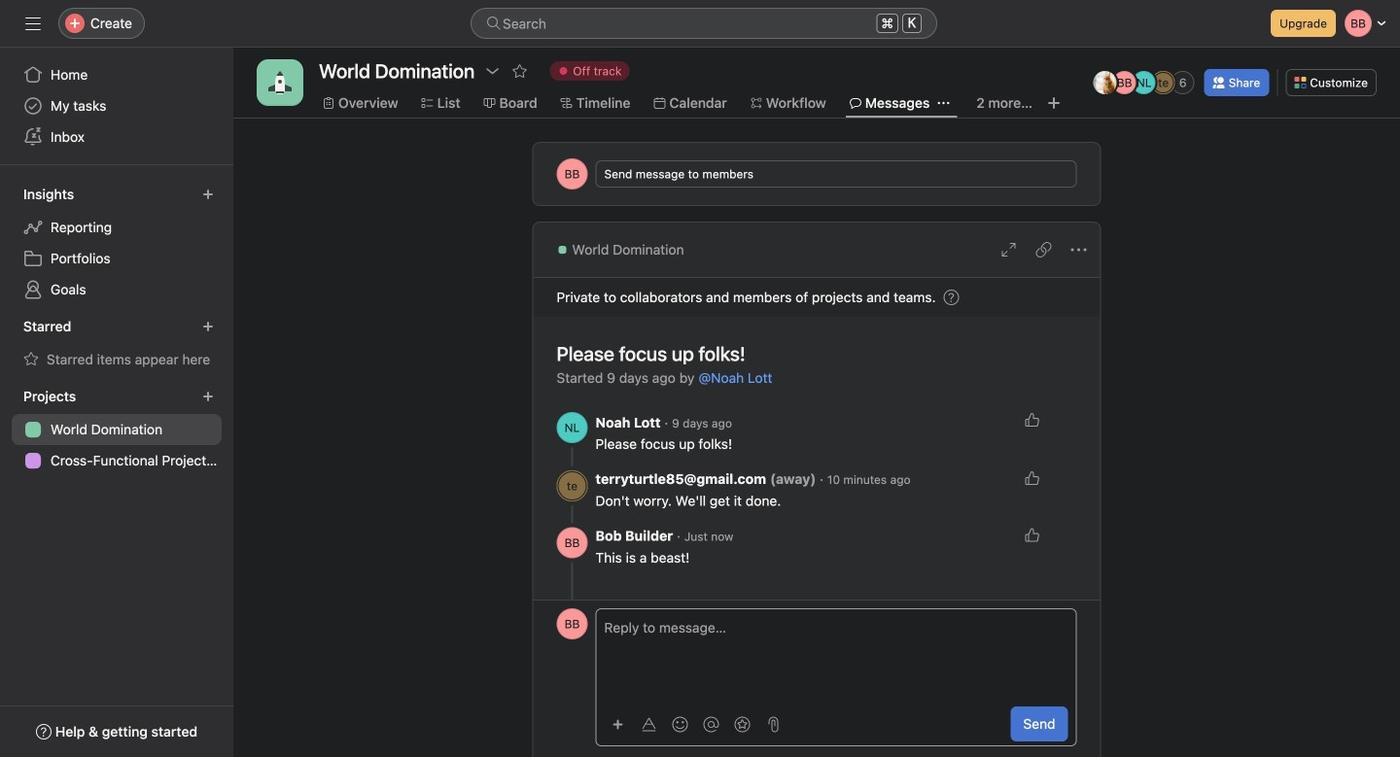Task type: vqa. For each thing, say whether or not it's contained in the screenshot.
Open user profile image
yes



Task type: describe. For each thing, give the bounding box(es) containing it.
add to starred image
[[512, 63, 527, 79]]

appreciations image
[[735, 717, 750, 733]]

show options image
[[485, 63, 500, 79]]

Search tasks, projects, and more text field
[[471, 8, 937, 39]]

rocket image
[[268, 71, 292, 94]]

1 0 likes. click to like this message comment image from the top
[[1024, 412, 1040, 428]]

insert an object image
[[612, 719, 624, 731]]

new project or portfolio image
[[202, 391, 214, 403]]

projects element
[[0, 379, 233, 480]]

emoji image
[[672, 717, 688, 733]]

open user profile image
[[557, 609, 588, 640]]

starred element
[[0, 309, 233, 379]]

add items to starred image
[[202, 321, 214, 333]]

more actions image
[[1071, 242, 1087, 258]]

3 0 likes. click to like this message comment image from the top
[[1024, 528, 1040, 543]]

2 0 likes. click to like this message comment image from the top
[[1024, 471, 1040, 486]]

open user profile image for first 0 likes. click to like this message comment image from the top of the page
[[557, 412, 588, 443]]

attach a file or paste an image image
[[766, 717, 781, 733]]

insights element
[[0, 177, 233, 309]]



Task type: locate. For each thing, give the bounding box(es) containing it.
full screen image
[[1001, 242, 1017, 258]]

new insights image
[[202, 189, 214, 200]]

add tab image
[[1046, 95, 1062, 111]]

tab actions image
[[938, 97, 949, 109]]

open user profile image
[[557, 412, 588, 443], [557, 528, 588, 559]]

toolbar
[[604, 710, 787, 739]]

copy link image
[[1036, 242, 1052, 258]]

None field
[[471, 8, 937, 39]]

global element
[[0, 48, 233, 164]]

0 vertical spatial open user profile image
[[557, 412, 588, 443]]

1 open user profile image from the top
[[557, 412, 588, 443]]

at mention image
[[704, 717, 719, 733]]

hide sidebar image
[[25, 16, 41, 31]]

1 vertical spatial open user profile image
[[557, 528, 588, 559]]

open user profile image for third 0 likes. click to like this message comment image
[[557, 528, 588, 559]]

0 vertical spatial 0 likes. click to like this message comment image
[[1024, 412, 1040, 428]]

2 vertical spatial 0 likes. click to like this message comment image
[[1024, 528, 1040, 543]]

1 vertical spatial 0 likes. click to like this message comment image
[[1024, 471, 1040, 486]]

formatting image
[[641, 717, 657, 733]]

2 open user profile image from the top
[[557, 528, 588, 559]]

0 likes. click to like this message comment image
[[1024, 412, 1040, 428], [1024, 471, 1040, 486], [1024, 528, 1040, 543]]



